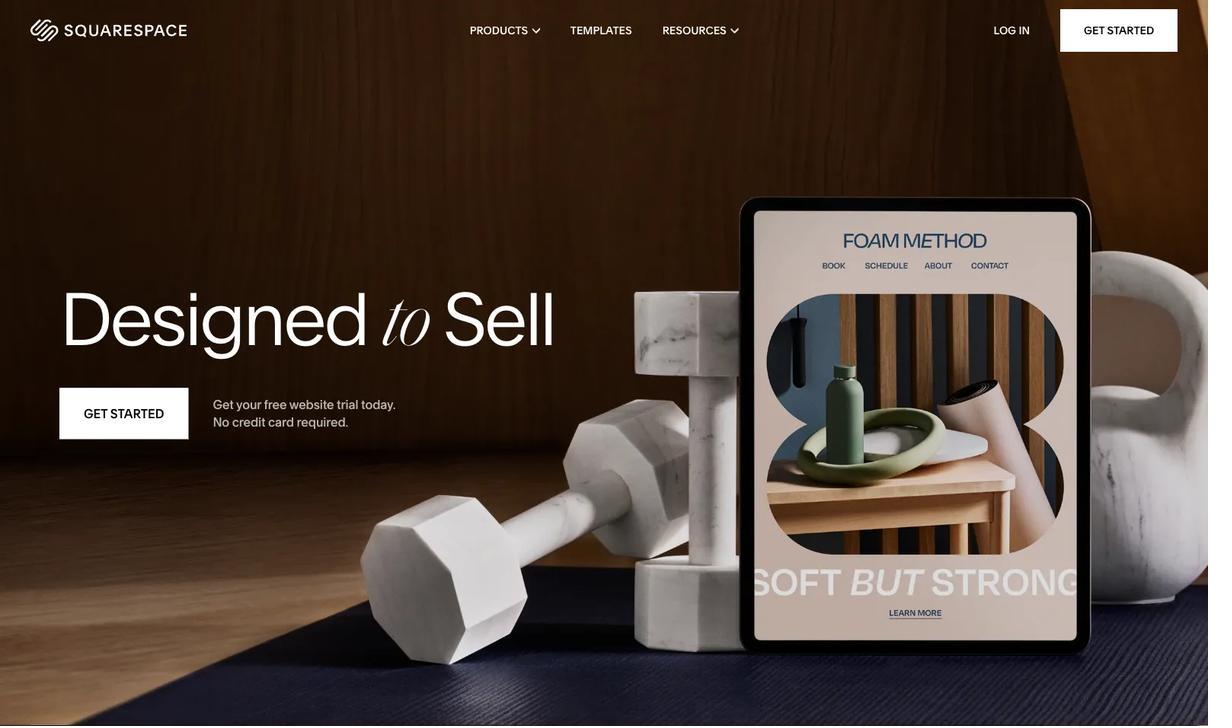 Task type: describe. For each thing, give the bounding box(es) containing it.
started for the topmost 'get started' link
[[1108, 24, 1155, 37]]

templates link
[[571, 0, 632, 61]]

your
[[236, 398, 261, 412]]

credit
[[232, 415, 266, 429]]

templates
[[571, 24, 632, 37]]

products
[[470, 24, 528, 37]]

get for bottommost 'get started' link
[[84, 406, 108, 421]]

1 vertical spatial get started link
[[59, 388, 189, 440]]

0 vertical spatial get started link
[[1061, 9, 1178, 52]]

designed to sell
[[59, 275, 555, 364]]

get for the topmost 'get started' link
[[1085, 24, 1105, 37]]

in
[[1019, 24, 1031, 37]]

website
[[289, 398, 334, 412]]

resources button
[[663, 0, 739, 61]]

to
[[383, 291, 428, 363]]

1 horizontal spatial get started
[[1085, 24, 1155, 37]]



Task type: locate. For each thing, give the bounding box(es) containing it.
1 horizontal spatial started
[[1108, 24, 1155, 37]]

log             in link
[[994, 24, 1031, 37]]

today.
[[361, 398, 396, 412]]

started for bottommost 'get started' link
[[110, 406, 164, 421]]

get
[[1085, 24, 1105, 37], [213, 398, 234, 412], [84, 406, 108, 421]]

sell
[[443, 275, 555, 364]]

started
[[1108, 24, 1155, 37], [110, 406, 164, 421]]

squarespace logo link
[[30, 19, 260, 42]]

card
[[268, 415, 294, 429]]

products button
[[470, 0, 540, 61]]

get started
[[1085, 24, 1155, 37], [84, 406, 164, 421]]

squarespace logo image
[[30, 19, 187, 42]]

get started link
[[1061, 9, 1178, 52], [59, 388, 189, 440]]

required.
[[297, 415, 349, 429]]

log
[[994, 24, 1017, 37]]

0 horizontal spatial get started link
[[59, 388, 189, 440]]

1 vertical spatial get started
[[84, 406, 164, 421]]

free
[[264, 398, 287, 412]]

no
[[213, 415, 230, 429]]

0 horizontal spatial get started
[[84, 406, 164, 421]]

1 horizontal spatial get started link
[[1061, 9, 1178, 52]]

0 vertical spatial get started
[[1085, 24, 1155, 37]]

2 horizontal spatial get
[[1085, 24, 1105, 37]]

designed
[[59, 275, 368, 364]]

resources
[[663, 24, 727, 37]]

1 vertical spatial started
[[110, 406, 164, 421]]

1 horizontal spatial get
[[213, 398, 234, 412]]

log             in
[[994, 24, 1031, 37]]

0 horizontal spatial get
[[84, 406, 108, 421]]

get your free website trial today. no credit card required.
[[213, 398, 396, 429]]

trial
[[337, 398, 359, 412]]

0 vertical spatial started
[[1108, 24, 1155, 37]]

0 horizontal spatial started
[[110, 406, 164, 421]]

get inside get your free website trial today. no credit card required.
[[213, 398, 234, 412]]



Task type: vqa. For each thing, say whether or not it's contained in the screenshot.
ÇIMEN image
no



